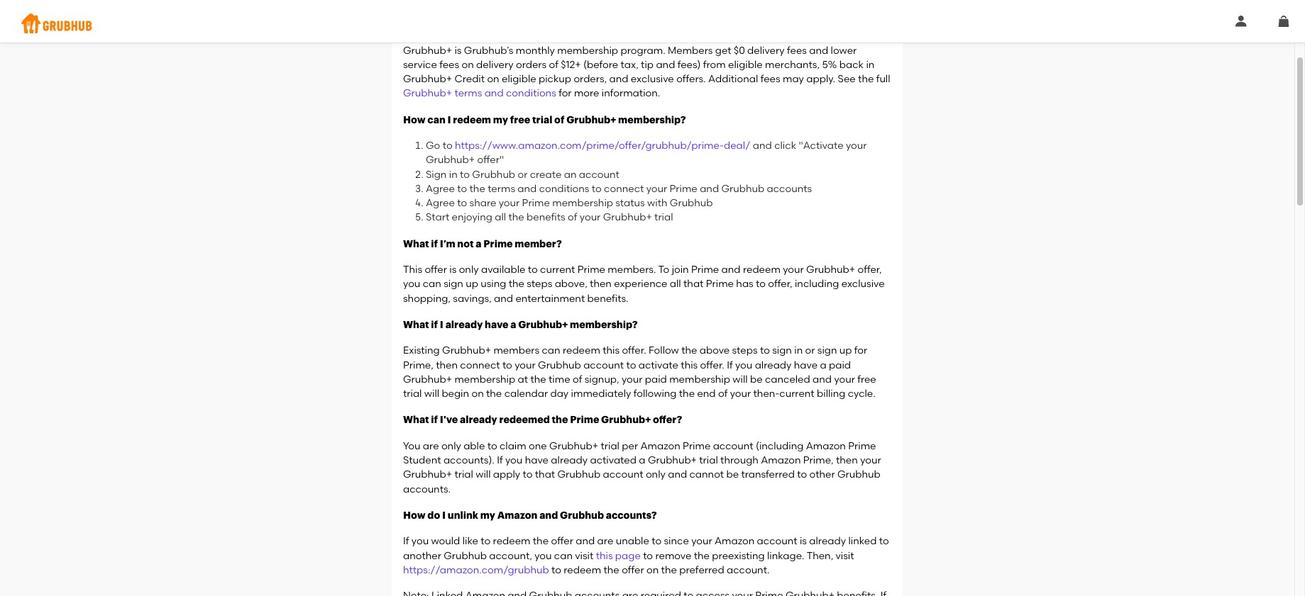 Task type: locate. For each thing, give the bounding box(es) containing it.
including
[[795, 278, 839, 291]]

1 vertical spatial have
[[794, 360, 818, 372]]

that down join
[[683, 278, 704, 291]]

0 vertical spatial then
[[590, 278, 612, 291]]

all down join
[[670, 278, 681, 291]]

then inside the this offer is only available to current prime members. to join prime and redeem your grubhub+ offer, you can sign up using the steps above, then experience all that prime has to offer, including exclusive shopping, savings, and entertainment benefits.
[[590, 278, 612, 291]]

is up then,
[[800, 536, 807, 548]]

members.
[[608, 264, 656, 276]]

0 vertical spatial prime,
[[403, 360, 434, 372]]

1 horizontal spatial be
[[750, 374, 763, 386]]

visit left this page 'link'
[[575, 550, 594, 562]]

0 vertical spatial will
[[733, 374, 748, 386]]

your right benefits
[[580, 212, 601, 224]]

0 vertical spatial offer.
[[622, 345, 646, 357]]

0 horizontal spatial current
[[540, 264, 575, 276]]

accounts.
[[403, 484, 451, 496]]

your down cycle. in the right bottom of the page
[[860, 455, 881, 467]]

additional
[[708, 73, 758, 85]]

this page to remove the preexisting linkage. then, visit https://amazon.com/grubhub to redeem the offer on the preferred account.
[[403, 550, 854, 577]]

0 horizontal spatial connect
[[460, 360, 500, 372]]

trial left the begin at the left bottom of the page
[[403, 388, 422, 400]]

are up this page 'link'
[[597, 536, 613, 548]]

what for what if i've already redeemed the prime grubhub+ offer?
[[403, 415, 429, 425]]

2 vertical spatial i
[[442, 511, 446, 521]]

2 vertical spatial is
[[800, 536, 807, 548]]

1 horizontal spatial paid
[[829, 360, 851, 372]]

or inside existing grubhub+ members can redeem this offer. follow the above steps to sign in or sign up for prime, then connect to your grubhub account to activate this offer. if you already have a paid grubhub+ membership at the time of signup, your paid membership will be canceled and your free trial will begin on the calendar day immediately following the end of your then-current billing cycle.
[[805, 345, 815, 357]]

in
[[866, 59, 875, 71], [449, 169, 458, 181], [794, 345, 803, 357]]

1 vertical spatial paid
[[645, 374, 667, 386]]

is
[[455, 44, 462, 56], [449, 264, 457, 276], [800, 536, 807, 548]]

apply.
[[806, 73, 836, 85]]

for inside grubhub+ is grubhub's monthly membership program. members get $0 delivery fees and lower service fees on delivery orders of $12+ (before tax, tip and fees) from eligible merchants, 5% back in grubhub+ credit on eligible pickup orders, and exclusive offers. additional fees may apply. see the full grubhub+ terms and conditions for more information.
[[559, 88, 572, 100]]

1 vertical spatial if
[[431, 320, 438, 330]]

grubhub down "like"
[[444, 550, 487, 562]]

0 horizontal spatial prime,
[[403, 360, 434, 372]]

already up able
[[460, 415, 497, 425]]

deal/
[[724, 140, 751, 152]]

0 vertical spatial or
[[518, 169, 528, 181]]

available
[[481, 264, 525, 276]]

your inside the this offer is only available to current prime members. to join prime and redeem your grubhub+ offer, you can sign up using the steps above, then experience all that prime has to offer, including exclusive shopping, savings, and entertainment benefits.
[[783, 264, 804, 276]]

to
[[443, 140, 453, 152], [460, 169, 470, 181], [457, 183, 467, 195], [592, 183, 602, 195], [457, 197, 467, 209], [528, 264, 538, 276], [756, 278, 766, 291], [760, 345, 770, 357], [502, 360, 512, 372], [626, 360, 636, 372], [487, 441, 497, 453], [523, 469, 533, 481], [797, 469, 807, 481], [481, 536, 491, 548], [652, 536, 662, 548], [879, 536, 889, 548], [643, 550, 653, 562], [551, 565, 561, 577]]

prime, inside you are only able to claim one grubhub+ trial per amazon prime account (including amazon prime student accounts). if you have already activated a grubhub+ trial through amazon prime, then your grubhub+ trial will apply to that grubhub account only and cannot be transferred to other grubhub accounts.
[[803, 455, 834, 467]]

have
[[485, 320, 508, 330], [794, 360, 818, 372], [525, 455, 549, 467]]

i for if
[[440, 320, 444, 330]]

1 horizontal spatial exclusive
[[841, 278, 885, 291]]

account up the through
[[713, 441, 753, 453]]

if
[[431, 239, 438, 249], [431, 320, 438, 330], [431, 415, 438, 425]]

steps up entertainment
[[527, 278, 552, 291]]

connect inside existing grubhub+ members can redeem this offer. follow the above steps to sign in or sign up for prime, then connect to your grubhub account to activate this offer. if you already have a paid grubhub+ membership at the time of signup, your paid membership will be canceled and your free trial will begin on the calendar day immediately following the end of your then-current billing cycle.
[[460, 360, 500, 372]]

2 vertical spatial then
[[836, 455, 858, 467]]

grubhub inside existing grubhub+ members can redeem this offer. follow the above steps to sign in or sign up for prime, then connect to your grubhub account to activate this offer. if you already have a paid grubhub+ membership at the time of signup, your paid membership will be canceled and your free trial will begin on the calendar day immediately following the end of your then-current billing cycle.
[[538, 360, 581, 372]]

1 horizontal spatial terms
[[488, 183, 515, 195]]

1 vertical spatial agree
[[426, 197, 455, 209]]

1 horizontal spatial if
[[497, 455, 503, 467]]

that inside you are only able to claim one grubhub+ trial per amazon prime account (including amazon prime student accounts). if you have already activated a grubhub+ trial through amazon prime, then your grubhub+ trial will apply to that grubhub account only and cannot be transferred to other grubhub accounts.
[[535, 469, 555, 481]]

preferred
[[679, 565, 724, 577]]

will left the begin at the left bottom of the page
[[424, 388, 439, 400]]

2 what from the top
[[403, 320, 429, 330]]

0 vertical spatial offer
[[425, 264, 447, 276]]

shopping,
[[403, 293, 451, 305]]

more
[[574, 88, 599, 100]]

2 horizontal spatial if
[[727, 360, 733, 372]]

have inside existing grubhub+ members can redeem this offer. follow the above steps to sign in or sign up for prime, then connect to your grubhub account to activate this offer. if you already have a paid grubhub+ membership at the time of signup, your paid membership will be canceled and your free trial will begin on the calendar day immediately following the end of your then-current billing cycle.
[[794, 360, 818, 372]]

1 vertical spatial i
[[440, 320, 444, 330]]

eligible down $0
[[728, 59, 763, 71]]

then up benefits. on the left of the page
[[590, 278, 612, 291]]

tax,
[[621, 59, 639, 71]]

on inside existing grubhub+ members can redeem this offer. follow the above steps to sign in or sign up for prime, then connect to your grubhub account to activate this offer. if you already have a paid grubhub+ membership at the time of signup, your paid membership will be canceled and your free trial will begin on the calendar day immediately following the end of your then-current billing cycle.
[[472, 388, 484, 400]]

eligible down orders
[[502, 73, 536, 85]]

connect
[[604, 183, 644, 195], [460, 360, 500, 372]]

if you would like to redeem the offer and are unable to since your amazon account is already linked to another grubhub account, you can visit
[[403, 536, 889, 562]]

0 horizontal spatial that
[[535, 469, 555, 481]]

connect up the begin at the left bottom of the page
[[460, 360, 500, 372]]

0 horizontal spatial exclusive
[[631, 73, 674, 85]]

my
[[493, 115, 508, 125], [480, 511, 495, 521]]

account,
[[489, 550, 532, 562]]

1 horizontal spatial small image
[[1278, 16, 1290, 27]]

a right the activated
[[639, 455, 645, 467]]

your inside and click "activate your grubhub+ offer"
[[846, 140, 867, 152]]

grubhub
[[472, 169, 515, 181], [721, 183, 765, 195], [670, 197, 713, 209], [538, 360, 581, 372], [557, 469, 601, 481], [837, 469, 881, 481], [560, 511, 604, 521], [444, 550, 487, 562]]

1 what from the top
[[403, 239, 429, 249]]

have up canceled
[[794, 360, 818, 372]]

fees up credit
[[439, 59, 459, 71]]

0 horizontal spatial offer
[[425, 264, 447, 276]]

then down cycle. in the right bottom of the page
[[836, 455, 858, 467]]

conditions
[[506, 88, 556, 100], [539, 183, 589, 195]]

prime, down existing
[[403, 360, 434, 372]]

offer?
[[653, 415, 682, 425]]

for
[[559, 88, 572, 100], [854, 345, 867, 357]]

up up billing
[[839, 345, 852, 357]]

only inside the this offer is only available to current prime members. to join prime and redeem your grubhub+ offer, you can sign up using the steps above, then experience all that prime has to offer, including exclusive shopping, savings, and entertainment benefits.
[[459, 264, 479, 276]]

agree
[[426, 183, 455, 195], [426, 197, 455, 209]]

1 visit from the left
[[575, 550, 594, 562]]

this right activate
[[681, 360, 698, 372]]

i for can
[[447, 115, 451, 125]]

will left canceled
[[733, 374, 748, 386]]

the down day
[[552, 415, 568, 425]]

1 vertical spatial offer
[[551, 536, 573, 548]]

membership? down benefits. on the left of the page
[[570, 320, 638, 330]]

the down available
[[509, 278, 524, 291]]

student
[[403, 455, 441, 467]]

current down canceled
[[779, 388, 815, 400]]

1 vertical spatial only
[[441, 441, 461, 453]]

current inside existing grubhub+ members can redeem this offer. follow the above steps to sign in or sign up for prime, then connect to your grubhub account to activate this offer. if you already have a paid grubhub+ membership at the time of signup, your paid membership will be canceled and your free trial will begin on the calendar day immediately following the end of your then-current billing cycle.
[[779, 388, 815, 400]]

2 vertical spatial only
[[646, 469, 666, 481]]

1 vertical spatial be
[[726, 469, 739, 481]]

2 vertical spatial offer
[[622, 565, 644, 577]]

0 vertical spatial terms
[[455, 88, 482, 100]]

redeem up signup,
[[563, 345, 600, 357]]

sign up canceled
[[772, 345, 792, 357]]

1 vertical spatial prime,
[[803, 455, 834, 467]]

1 vertical spatial connect
[[460, 360, 500, 372]]

may
[[783, 73, 804, 85]]

0 vertical spatial steps
[[527, 278, 552, 291]]

1 how from the top
[[403, 115, 426, 125]]

your right since
[[691, 536, 712, 548]]

and inside existing grubhub+ members can redeem this offer. follow the above steps to sign in or sign up for prime, then connect to your grubhub account to activate this offer. if you already have a paid grubhub+ membership at the time of signup, your paid membership will be canceled and your free trial will begin on the calendar day immediately following the end of your then-current billing cycle.
[[813, 374, 832, 386]]

sign
[[444, 278, 463, 291], [772, 345, 792, 357], [817, 345, 837, 357]]

in inside existing grubhub+ members can redeem this offer. follow the above steps to sign in or sign up for prime, then connect to your grubhub account to activate this offer. if you already have a paid grubhub+ membership at the time of signup, your paid membership will be canceled and your free trial will begin on the calendar day immediately following the end of your then-current billing cycle.
[[794, 345, 803, 357]]

existing grubhub+ members can redeem this offer. follow the above steps to sign in or sign up for prime, then connect to your grubhub account to activate this offer. if you already have a paid grubhub+ membership at the time of signup, your paid membership will be canceled and your free trial will begin on the calendar day immediately following the end of your then-current billing cycle.
[[403, 345, 876, 400]]

0 vertical spatial paid
[[829, 360, 851, 372]]

amazon up account,
[[497, 511, 538, 521]]

terms inside sign in to grubhub or create an account agree to the terms and conditions to connect your prime and grubhub accounts agree to share your prime membership status with grubhub start enjoying all the benefits of your grubhub+ trial
[[488, 183, 515, 195]]

membership inside grubhub+ is grubhub's monthly membership program. members get $0 delivery fees and lower service fees on delivery orders of $12+ (before tax, tip and fees) from eligible merchants, 5% back in grubhub+ credit on eligible pickup orders, and exclusive offers. additional fees may apply. see the full grubhub+ terms and conditions for more information.
[[557, 44, 618, 56]]

0 horizontal spatial offer.
[[622, 345, 646, 357]]

would
[[431, 536, 460, 548]]

delivery right $0
[[747, 44, 785, 56]]

if for i
[[431, 320, 438, 330]]

are inside you are only able to claim one grubhub+ trial per amazon prime account (including amazon prime student accounts). if you have already activated a grubhub+ trial through amazon prime, then your grubhub+ trial will apply to that grubhub account only and cannot be transferred to other grubhub accounts.
[[423, 441, 439, 453]]

delivery down grubhub's
[[476, 59, 514, 71]]

lower
[[831, 44, 857, 56]]

you inside the this offer is only available to current prime members. to join prime and redeem your grubhub+ offer, you can sign up using the steps above, then experience all that prime has to offer, including exclusive shopping, savings, and entertainment benefits.
[[403, 278, 420, 291]]

1 horizontal spatial in
[[794, 345, 803, 357]]

if up apply
[[497, 455, 503, 467]]

free up cycle. in the right bottom of the page
[[858, 374, 876, 386]]

or left create
[[518, 169, 528, 181]]

that inside the this offer is only available to current prime members. to join prime and redeem your grubhub+ offer, you can sign up using the steps above, then experience all that prime has to offer, including exclusive shopping, savings, and entertainment benefits.
[[683, 278, 704, 291]]

steps
[[527, 278, 552, 291], [732, 345, 758, 357]]

prime up cannot on the bottom
[[683, 441, 711, 453]]

i right 'do'
[[442, 511, 446, 521]]

monthly
[[516, 44, 555, 56]]

grubhub up time
[[538, 360, 581, 372]]

members
[[494, 345, 539, 357]]

0 vertical spatial if
[[431, 239, 438, 249]]

1 vertical spatial what
[[403, 320, 429, 330]]

1 vertical spatial up
[[839, 345, 852, 357]]

3 what from the top
[[403, 415, 429, 425]]

1 small image from the left
[[1236, 16, 1247, 27]]

already
[[445, 320, 483, 330], [755, 360, 792, 372], [460, 415, 497, 425], [551, 455, 588, 467], [809, 536, 846, 548]]

steps inside existing grubhub+ members can redeem this offer. follow the above steps to sign in or sign up for prime, then connect to your grubhub account to activate this offer. if you already have a paid grubhub+ membership at the time of signup, your paid membership will be canceled and your free trial will begin on the calendar day immediately following the end of your then-current billing cycle.
[[732, 345, 758, 357]]

conditions inside sign in to grubhub or create an account agree to the terms and conditions to connect your prime and grubhub accounts agree to share your prime membership status with grubhub start enjoying all the benefits of your grubhub+ trial
[[539, 183, 589, 195]]

redeem
[[453, 115, 491, 125], [743, 264, 781, 276], [563, 345, 600, 357], [493, 536, 530, 548], [564, 565, 601, 577]]

then down existing
[[436, 360, 458, 372]]

experience
[[614, 278, 667, 291]]

if up another
[[403, 536, 409, 548]]

if for i've
[[431, 415, 438, 425]]

0 horizontal spatial for
[[559, 88, 572, 100]]

activate
[[639, 360, 678, 372]]

if
[[727, 360, 733, 372], [497, 455, 503, 467], [403, 536, 409, 548]]

apply
[[493, 469, 520, 481]]

paid up billing
[[829, 360, 851, 372]]

1 vertical spatial offer.
[[700, 360, 724, 372]]

and inside you are only able to claim one grubhub+ trial per amazon prime account (including amazon prime student accounts). if you have already activated a grubhub+ trial through amazon prime, then your grubhub+ trial will apply to that grubhub account only and cannot be transferred to other grubhub accounts.
[[668, 469, 687, 481]]

2 if from the top
[[431, 320, 438, 330]]

signup,
[[585, 374, 619, 386]]

offers.
[[676, 73, 706, 85]]

then-
[[753, 388, 780, 400]]

0 vertical spatial my
[[493, 115, 508, 125]]

if inside 'if you would like to redeem the offer and are unable to since your amazon account is already linked to another grubhub account, you can visit'
[[403, 536, 409, 548]]

redeem inside 'if you would like to redeem the offer and are unable to since your amazon account is already linked to another grubhub account, you can visit'
[[493, 536, 530, 548]]

an
[[564, 169, 577, 181]]

what
[[403, 239, 429, 249], [403, 320, 429, 330], [403, 415, 429, 425]]

2 horizontal spatial then
[[836, 455, 858, 467]]

2 how from the top
[[403, 511, 426, 521]]

grubhub+ terms and conditions link
[[403, 88, 556, 100]]

offer.
[[622, 345, 646, 357], [700, 360, 724, 372]]

up
[[466, 278, 478, 291], [839, 345, 852, 357]]

you
[[403, 278, 420, 291], [735, 360, 753, 372], [505, 455, 523, 467], [412, 536, 429, 548], [535, 550, 552, 562]]

0 horizontal spatial fees
[[439, 59, 459, 71]]

1 vertical spatial all
[[670, 278, 681, 291]]

0 horizontal spatial free
[[510, 115, 530, 125]]

0 vertical spatial if
[[727, 360, 733, 372]]

and
[[809, 44, 828, 56], [656, 59, 675, 71], [609, 73, 628, 85], [484, 88, 504, 100], [753, 140, 772, 152], [518, 183, 537, 195], [700, 183, 719, 195], [721, 264, 741, 276], [494, 293, 513, 305], [813, 374, 832, 386], [668, 469, 687, 481], [539, 511, 558, 521], [576, 536, 595, 548]]

membership down the an
[[552, 197, 613, 209]]

0 vertical spatial conditions
[[506, 88, 556, 100]]

tip
[[641, 59, 654, 71]]

1 horizontal spatial have
[[525, 455, 549, 467]]

account right the an
[[579, 169, 619, 181]]

trial inside sign in to grubhub or create an account agree to the terms and conditions to connect your prime and grubhub accounts agree to share your prime membership status with grubhub start enjoying all the benefits of your grubhub+ trial
[[654, 212, 673, 224]]

grubhub+
[[403, 44, 452, 56], [403, 73, 452, 85], [403, 88, 452, 100], [566, 115, 616, 125], [426, 154, 475, 166], [603, 212, 652, 224], [806, 264, 855, 276], [518, 320, 568, 330], [442, 345, 491, 357], [403, 374, 452, 386], [601, 415, 651, 425], [549, 441, 598, 453], [648, 455, 697, 467], [403, 469, 452, 481]]

eligible
[[728, 59, 763, 71], [502, 73, 536, 85]]

1 vertical spatial membership?
[[570, 320, 638, 330]]

the inside the this offer is only available to current prime members. to join prime and redeem your grubhub+ offer, you can sign up using the steps above, then experience all that prime has to offer, including exclusive shopping, savings, and entertainment benefits.
[[509, 278, 524, 291]]

already inside existing grubhub+ members can redeem this offer. follow the above steps to sign in or sign up for prime, then connect to your grubhub account to activate this offer. if you already have a paid grubhub+ membership at the time of signup, your paid membership will be canceled and your free trial will begin on the calendar day immediately following the end of your then-current billing cycle.
[[755, 360, 792, 372]]

your up following
[[622, 374, 643, 386]]

0 vertical spatial be
[[750, 374, 763, 386]]

what up existing
[[403, 320, 429, 330]]

can
[[427, 115, 446, 125], [423, 278, 441, 291], [542, 345, 560, 357], [554, 550, 573, 562]]

you are only able to claim one grubhub+ trial per amazon prime account (including amazon prime student accounts). if you have already activated a grubhub+ trial through amazon prime, then your grubhub+ trial will apply to that grubhub account only and cannot be transferred to other grubhub accounts.
[[403, 441, 881, 496]]

a
[[476, 239, 482, 249], [510, 320, 516, 330], [820, 360, 827, 372], [639, 455, 645, 467]]

1 vertical spatial for
[[854, 345, 867, 357]]

0 horizontal spatial small image
[[1236, 16, 1247, 27]]

will down accounts).
[[476, 469, 491, 481]]

be inside you are only able to claim one grubhub+ trial per amazon prime account (including amazon prime student accounts). if you have already activated a grubhub+ trial through amazon prime, then your grubhub+ trial will apply to that grubhub account only and cannot be transferred to other grubhub accounts.
[[726, 469, 739, 481]]

this up signup,
[[603, 345, 620, 357]]

0 vertical spatial are
[[423, 441, 439, 453]]

1 horizontal spatial steps
[[732, 345, 758, 357]]

on right the begin at the left bottom of the page
[[472, 388, 484, 400]]

a up billing
[[820, 360, 827, 372]]

0 horizontal spatial be
[[726, 469, 739, 481]]

0 vertical spatial up
[[466, 278, 478, 291]]

preexisting
[[712, 550, 765, 562]]

account up signup,
[[583, 360, 624, 372]]

membership?
[[618, 115, 686, 125], [570, 320, 638, 330]]

0 horizontal spatial in
[[449, 169, 458, 181]]

will inside you are only able to claim one grubhub+ trial per amazon prime account (including amazon prime student accounts). if you have already activated a grubhub+ trial through amazon prime, then your grubhub+ trial will apply to that grubhub account only and cannot be transferred to other grubhub accounts.
[[476, 469, 491, 481]]

amazon down offer?
[[640, 441, 680, 453]]

fees left may
[[761, 73, 780, 85]]

1 vertical spatial current
[[779, 388, 815, 400]]

2 horizontal spatial offer
[[622, 565, 644, 577]]

small image
[[1236, 16, 1247, 27], [1278, 16, 1290, 27]]

be
[[750, 374, 763, 386], [726, 469, 739, 481]]

members
[[668, 44, 713, 56]]

exclusive down tip
[[631, 73, 674, 85]]

from
[[703, 59, 726, 71]]

connect up status
[[604, 183, 644, 195]]

what for what if i'm not a prime member?
[[403, 239, 429, 249]]

offer. down above in the bottom right of the page
[[700, 360, 724, 372]]

0 horizontal spatial or
[[518, 169, 528, 181]]

back
[[839, 59, 864, 71]]

trial inside existing grubhub+ members can redeem this offer. follow the above steps to sign in or sign up for prime, then connect to your grubhub account to activate this offer. if you already have a paid grubhub+ membership at the time of signup, your paid membership will be canceled and your free trial will begin on the calendar day immediately following the end of your then-current billing cycle.
[[403, 388, 422, 400]]

0 vertical spatial how
[[403, 115, 426, 125]]

can inside 'if you would like to redeem the offer and are unable to since your amazon account is already linked to another grubhub account, you can visit'
[[554, 550, 573, 562]]

and inside 'if you would like to redeem the offer and are unable to since your amazon account is already linked to another grubhub account, you can visit'
[[576, 536, 595, 548]]

exclusive inside grubhub+ is grubhub's monthly membership program. members get $0 delivery fees and lower service fees on delivery orders of $12+ (before tax, tip and fees) from eligible merchants, 5% back in grubhub+ credit on eligible pickup orders, and exclusive offers. additional fees may apply. see the full grubhub+ terms and conditions for more information.
[[631, 73, 674, 85]]

1 horizontal spatial up
[[839, 345, 852, 357]]

agree up "start" at the left top of the page
[[426, 197, 455, 209]]

above
[[700, 345, 730, 357]]

sign up savings,
[[444, 278, 463, 291]]

click
[[774, 140, 796, 152]]

current up above,
[[540, 264, 575, 276]]

1 vertical spatial steps
[[732, 345, 758, 357]]

0 horizontal spatial sign
[[444, 278, 463, 291]]

how down service
[[403, 115, 426, 125]]

1 horizontal spatial for
[[854, 345, 867, 357]]

membership? down the information. at the top
[[618, 115, 686, 125]]

the down how do i unlink my amazon and grubhub accounts? in the bottom of the page
[[533, 536, 549, 548]]

offer right this
[[425, 264, 447, 276]]

can up time
[[542, 345, 560, 357]]

0 vertical spatial only
[[459, 264, 479, 276]]

2 horizontal spatial will
[[733, 374, 748, 386]]

or up canceled
[[805, 345, 815, 357]]

1 vertical spatial if
[[497, 455, 503, 467]]

only down 'not'
[[459, 264, 479, 276]]

offer down the page at left
[[622, 565, 644, 577]]

1 vertical spatial will
[[424, 388, 439, 400]]

1 horizontal spatial visit
[[836, 550, 854, 562]]

how for how can i redeem my free trial of grubhub+ membership?
[[403, 115, 426, 125]]

0 vertical spatial i
[[447, 115, 451, 125]]

unable
[[616, 536, 649, 548]]

accounts?
[[606, 511, 657, 521]]

create
[[530, 169, 562, 181]]

of right benefits
[[568, 212, 577, 224]]

in inside grubhub+ is grubhub's monthly membership program. members get $0 delivery fees and lower service fees on delivery orders of $12+ (before tax, tip and fees) from eligible merchants, 5% back in grubhub+ credit on eligible pickup orders, and exclusive offers. additional fees may apply. see the full grubhub+ terms and conditions for more information.
[[866, 59, 875, 71]]

membership up (before
[[557, 44, 618, 56]]

account
[[579, 169, 619, 181], [583, 360, 624, 372], [713, 441, 753, 453], [603, 469, 643, 481], [757, 536, 797, 548]]

membership
[[557, 44, 618, 56], [552, 197, 613, 209], [455, 374, 515, 386], [669, 374, 730, 386]]

how left 'do'
[[403, 511, 426, 521]]

do
[[427, 511, 440, 521]]

since
[[664, 536, 689, 548]]

account inside existing grubhub+ members can redeem this offer. follow the above steps to sign in or sign up for prime, then connect to your grubhub account to activate this offer. if you already have a paid grubhub+ membership at the time of signup, your paid membership will be canceled and your free trial will begin on the calendar day immediately following the end of your then-current billing cycle.
[[583, 360, 624, 372]]

1 if from the top
[[431, 239, 438, 249]]

1 vertical spatial conditions
[[539, 183, 589, 195]]

0 vertical spatial offer,
[[858, 264, 882, 276]]

1 horizontal spatial prime,
[[803, 455, 834, 467]]

steps right above in the bottom right of the page
[[732, 345, 758, 357]]

2 vertical spatial if
[[403, 536, 409, 548]]

3 if from the top
[[431, 415, 438, 425]]

0 vertical spatial is
[[455, 44, 462, 56]]

i
[[447, 115, 451, 125], [440, 320, 444, 330], [442, 511, 446, 521]]

grubhub left accounts?
[[560, 511, 604, 521]]

accounts).
[[444, 455, 495, 467]]

and inside and click "activate your grubhub+ offer"
[[753, 140, 772, 152]]

1 vertical spatial delivery
[[476, 59, 514, 71]]

start
[[426, 212, 449, 224]]

grubhub+ inside and click "activate your grubhub+ offer"
[[426, 154, 475, 166]]

for down pickup
[[559, 88, 572, 100]]

current
[[540, 264, 575, 276], [779, 388, 815, 400]]

0 horizontal spatial visit
[[575, 550, 594, 562]]

0 horizontal spatial then
[[436, 360, 458, 372]]

my for free
[[493, 115, 508, 125]]

2 horizontal spatial in
[[866, 59, 875, 71]]

offer inside the this page to remove the preexisting linkage. then, visit https://amazon.com/grubhub to redeem the offer on the preferred account.
[[622, 565, 644, 577]]

how for how do i unlink my amazon and grubhub accounts?
[[403, 511, 426, 521]]

you inside existing grubhub+ members can redeem this offer. follow the above steps to sign in or sign up for prime, then connect to your grubhub account to activate this offer. if you already have a paid grubhub+ membership at the time of signup, your paid membership will be canceled and your free trial will begin on the calendar day immediately following the end of your then-current billing cycle.
[[735, 360, 753, 372]]

i down grubhub+ terms and conditions link
[[447, 115, 451, 125]]

2 visit from the left
[[836, 550, 854, 562]]

up inside the this offer is only available to current prime members. to join prime and redeem your grubhub+ offer, you can sign up using the steps above, then experience all that prime has to offer, including exclusive shopping, savings, and entertainment benefits.
[[466, 278, 478, 291]]

your inside 'if you would like to redeem the offer and are unable to since your amazon account is already linked to another grubhub account, you can visit'
[[691, 536, 712, 548]]

0 horizontal spatial paid
[[645, 374, 667, 386]]

your
[[846, 140, 867, 152], [646, 183, 667, 195], [499, 197, 520, 209], [580, 212, 601, 224], [783, 264, 804, 276], [515, 360, 536, 372], [622, 374, 643, 386], [834, 374, 855, 386], [730, 388, 751, 400], [860, 455, 881, 467], [691, 536, 712, 548]]

only up accounts).
[[441, 441, 461, 453]]

a inside existing grubhub+ members can redeem this offer. follow the above steps to sign in or sign up for prime, then connect to your grubhub account to activate this offer. if you already have a paid grubhub+ membership at the time of signup, your paid membership will be canceled and your free trial will begin on the calendar day immediately following the end of your then-current billing cycle.
[[820, 360, 827, 372]]

sign
[[426, 169, 447, 181]]

can up shopping,
[[423, 278, 441, 291]]

0 horizontal spatial eligible
[[502, 73, 536, 85]]

1 vertical spatial exclusive
[[841, 278, 885, 291]]

0 vertical spatial this
[[603, 345, 620, 357]]

account up linkage.
[[757, 536, 797, 548]]

your right "activate
[[846, 140, 867, 152]]

1 vertical spatial terms
[[488, 183, 515, 195]]

already inside 'if you would like to redeem the offer and are unable to since your amazon account is already linked to another grubhub account, you can visit'
[[809, 536, 846, 548]]

claim
[[500, 441, 526, 453]]

i for do
[[442, 511, 446, 521]]

your up billing
[[834, 374, 855, 386]]

the down this page 'link'
[[604, 565, 619, 577]]

then inside you are only able to claim one grubhub+ trial per amazon prime account (including amazon prime student accounts). if you have already activated a grubhub+ trial through amazon prime, then your grubhub+ trial will apply to that grubhub account only and cannot be transferred to other grubhub accounts.
[[836, 455, 858, 467]]

1 horizontal spatial connect
[[604, 183, 644, 195]]

in right back
[[866, 59, 875, 71]]

paid up following
[[645, 374, 667, 386]]

1 horizontal spatial current
[[779, 388, 815, 400]]

1 horizontal spatial then
[[590, 278, 612, 291]]

is down i'm on the top left of page
[[449, 264, 457, 276]]

program.
[[621, 44, 666, 56]]

0 vertical spatial have
[[485, 320, 508, 330]]



Task type: describe. For each thing, give the bounding box(es) containing it.
grubhub right the other
[[837, 469, 881, 481]]

what for what if i already have a grubhub+ membership?
[[403, 320, 429, 330]]

go to https://www.amazon.com/prime/offer/grubhub/prime-deal/
[[426, 140, 751, 152]]

on up credit
[[462, 59, 474, 71]]

2 small image from the left
[[1278, 16, 1290, 27]]

of inside grubhub+ is grubhub's monthly membership program. members get $0 delivery fees and lower service fees on delivery orders of $12+ (before tax, tip and fees) from eligible merchants, 5% back in grubhub+ credit on eligible pickup orders, and exclusive offers. additional fees may apply. see the full grubhub+ terms and conditions for more information.
[[549, 59, 558, 71]]

trial up the activated
[[601, 441, 620, 453]]

your up at
[[515, 360, 536, 372]]

like
[[463, 536, 478, 548]]

is inside the this offer is only available to current prime members. to join prime and redeem your grubhub+ offer, you can sign up using the steps above, then experience all that prime has to offer, including exclusive shopping, savings, and entertainment benefits.
[[449, 264, 457, 276]]

this offer is only available to current prime members. to join prime and redeem your grubhub+ offer, you can sign up using the steps above, then experience all that prime has to offer, including exclusive shopping, savings, and entertainment benefits.
[[403, 264, 885, 305]]

page
[[615, 550, 641, 562]]

join
[[672, 264, 689, 276]]

a up members
[[510, 320, 516, 330]]

enjoying
[[452, 212, 492, 224]]

the inside 'if you would like to redeem the offer and are unable to since your amazon account is already linked to another grubhub account, you can visit'
[[533, 536, 549, 548]]

what if i already have a grubhub+ membership?
[[403, 320, 638, 330]]

current inside the this offer is only available to current prime members. to join prime and redeem your grubhub+ offer, you can sign up using the steps above, then experience all that prime has to offer, including exclusive shopping, savings, and entertainment benefits.
[[540, 264, 575, 276]]

be inside existing grubhub+ members can redeem this offer. follow the above steps to sign in or sign up for prime, then connect to your grubhub account to activate this offer. if you already have a paid grubhub+ membership at the time of signup, your paid membership will be canceled and your free trial will begin on the calendar day immediately following the end of your then-current billing cycle.
[[750, 374, 763, 386]]

in inside sign in to grubhub or create an account agree to the terms and conditions to connect your prime and grubhub accounts agree to share your prime membership status with grubhub start enjoying all the benefits of your grubhub+ trial
[[449, 169, 458, 181]]

2 horizontal spatial sign
[[817, 345, 837, 357]]

above,
[[555, 278, 587, 291]]

trial down pickup
[[532, 115, 552, 125]]

if inside you are only able to claim one grubhub+ trial per amazon prime account (including amazon prime student accounts). if you have already activated a grubhub+ trial through amazon prime, then your grubhub+ trial will apply to that grubhub account only and cannot be transferred to other grubhub accounts.
[[497, 455, 503, 467]]

the left calendar
[[486, 388, 502, 400]]

linkage.
[[767, 550, 804, 562]]

"activate
[[799, 140, 844, 152]]

steps inside the this offer is only available to current prime members. to join prime and redeem your grubhub+ offer, you can sign up using the steps above, then experience all that prime has to offer, including exclusive shopping, savings, and entertainment benefits.
[[527, 278, 552, 291]]

you inside you are only able to claim one grubhub+ trial per amazon prime account (including amazon prime student accounts). if you have already activated a grubhub+ trial through amazon prime, then your grubhub+ trial will apply to that grubhub account only and cannot be transferred to other grubhub accounts.
[[505, 455, 523, 467]]

end
[[697, 388, 716, 400]]

follow
[[649, 345, 679, 357]]

then inside existing grubhub+ members can redeem this offer. follow the above steps to sign in or sign up for prime, then connect to your grubhub account to activate this offer. if you already have a paid grubhub+ membership at the time of signup, your paid membership will be canceled and your free trial will begin on the calendar day immediately following the end of your then-current billing cycle.
[[436, 360, 458, 372]]

grubhub+ inside sign in to grubhub or create an account agree to the terms and conditions to connect your prime and grubhub accounts agree to share your prime membership status with grubhub start enjoying all the benefits of your grubhub+ trial
[[603, 212, 652, 224]]

membership up end
[[669, 374, 730, 386]]

this page link
[[596, 550, 641, 562]]

offer inside the this offer is only available to current prime members. to join prime and redeem your grubhub+ offer, you can sign up using the steps above, then experience all that prime has to offer, including exclusive shopping, savings, and entertainment benefits.
[[425, 264, 447, 276]]

existing
[[403, 345, 440, 357]]

if inside existing grubhub+ members can redeem this offer. follow the above steps to sign in or sign up for prime, then connect to your grubhub account to activate this offer. if you already have a paid grubhub+ membership at the time of signup, your paid membership will be canceled and your free trial will begin on the calendar day immediately following the end of your then-current billing cycle.
[[727, 360, 733, 372]]

1 vertical spatial offer,
[[768, 278, 792, 291]]

a right 'not'
[[476, 239, 482, 249]]

grubhub right with
[[670, 197, 713, 209]]

exclusive inside the this offer is only available to current prime members. to join prime and redeem your grubhub+ offer, you can sign up using the steps above, then experience all that prime has to offer, including exclusive shopping, savings, and entertainment benefits.
[[841, 278, 885, 291]]

one
[[529, 441, 547, 453]]

your inside you are only able to claim one grubhub+ trial per amazon prime account (including amazon prime student accounts). if you have already activated a grubhub+ trial through amazon prime, then your grubhub+ trial will apply to that grubhub account only and cannot be transferred to other grubhub accounts.
[[860, 455, 881, 467]]

using
[[481, 278, 506, 291]]

if for i'm
[[431, 239, 438, 249]]

time
[[549, 374, 570, 386]]

grubhub down the activated
[[557, 469, 601, 481]]

orders,
[[574, 73, 607, 85]]

0 vertical spatial free
[[510, 115, 530, 125]]

get
[[715, 44, 731, 56]]

offer inside 'if you would like to redeem the offer and are unable to since your amazon account is already linked to another grubhub account, you can visit'
[[551, 536, 573, 548]]

up inside existing grubhub+ members can redeem this offer. follow the above steps to sign in or sign up for prime, then connect to your grubhub account to activate this offer. if you already have a paid grubhub+ membership at the time of signup, your paid membership will be canceled and your free trial will begin on the calendar day immediately following the end of your then-current billing cycle.
[[839, 345, 852, 357]]

account inside sign in to grubhub or create an account agree to the terms and conditions to connect your prime and grubhub accounts agree to share your prime membership status with grubhub start enjoying all the benefits of your grubhub+ trial
[[579, 169, 619, 181]]

orders
[[516, 59, 547, 71]]

account.
[[727, 565, 770, 577]]

1 horizontal spatial sign
[[772, 345, 792, 357]]

grubhub+ is grubhub's monthly membership program. members get $0 delivery fees and lower service fees on delivery orders of $12+ (before tax, tip and fees) from eligible merchants, 5% back in grubhub+ credit on eligible pickup orders, and exclusive offers. additional fees may apply. see the full grubhub+ terms and conditions for more information.
[[403, 44, 890, 100]]

the inside grubhub+ is grubhub's monthly membership program. members get $0 delivery fees and lower service fees on delivery orders of $12+ (before tax, tip and fees) from eligible merchants, 5% back in grubhub+ credit on eligible pickup orders, and exclusive offers. additional fees may apply. see the full grubhub+ terms and conditions for more information.
[[858, 73, 874, 85]]

have inside you are only able to claim one grubhub+ trial per amazon prime account (including amazon prime student accounts). if you have already activated a grubhub+ trial through amazon prime, then your grubhub+ trial will apply to that grubhub account only and cannot be transferred to other grubhub accounts.
[[525, 455, 549, 467]]

pickup
[[539, 73, 571, 85]]

share
[[470, 197, 496, 209]]

can inside the this offer is only available to current prime members. to join prime and redeem your grubhub+ offer, you can sign up using the steps above, then experience all that prime has to offer, including exclusive shopping, savings, and entertainment benefits.
[[423, 278, 441, 291]]

benefits.
[[587, 293, 629, 305]]

redeemed
[[499, 415, 550, 425]]

1 vertical spatial eligible
[[502, 73, 536, 85]]

of inside sign in to grubhub or create an account agree to the terms and conditions to connect your prime and grubhub accounts agree to share your prime membership status with grubhub start enjoying all the benefits of your grubhub+ trial
[[568, 212, 577, 224]]

terms inside grubhub+ is grubhub's monthly membership program. members get $0 delivery fees and lower service fees on delivery orders of $12+ (before tax, tip and fees) from eligible merchants, 5% back in grubhub+ credit on eligible pickup orders, and exclusive offers. additional fees may apply. see the full grubhub+ terms and conditions for more information.
[[455, 88, 482, 100]]

amazon down (including
[[761, 455, 801, 467]]

prime up above,
[[578, 264, 605, 276]]

0 vertical spatial membership?
[[618, 115, 686, 125]]

the up share
[[470, 183, 485, 195]]

1 agree from the top
[[426, 183, 455, 195]]

membership inside sign in to grubhub or create an account agree to the terms and conditions to connect your prime and grubhub accounts agree to share your prime membership status with grubhub start enjoying all the benefits of your grubhub+ trial
[[552, 197, 613, 209]]

the left end
[[679, 388, 695, 400]]

is inside 'if you would like to redeem the offer and are unable to since your amazon account is already linked to another grubhub account, you can visit'
[[800, 536, 807, 548]]

https://amazon.com/grubhub
[[403, 565, 549, 577]]

for inside existing grubhub+ members can redeem this offer. follow the above steps to sign in or sign up for prime, then connect to your grubhub account to activate this offer. if you already have a paid grubhub+ membership at the time of signup, your paid membership will be canceled and your free trial will begin on the calendar day immediately following the end of your then-current billing cycle.
[[854, 345, 867, 357]]

accounts
[[767, 183, 812, 195]]

has
[[736, 278, 754, 291]]

0 horizontal spatial delivery
[[476, 59, 514, 71]]

all inside the this offer is only available to current prime members. to join prime and redeem your grubhub+ offer, you can sign up using the steps above, then experience all that prime has to offer, including exclusive shopping, savings, and entertainment benefits.
[[670, 278, 681, 291]]

0 vertical spatial delivery
[[747, 44, 785, 56]]

2 agree from the top
[[426, 197, 455, 209]]

information.
[[602, 88, 660, 100]]

not
[[457, 239, 474, 249]]

transferred
[[741, 469, 795, 481]]

through
[[720, 455, 759, 467]]

free inside existing grubhub+ members can redeem this offer. follow the above steps to sign in or sign up for prime, then connect to your grubhub account to activate this offer. if you already have a paid grubhub+ membership at the time of signup, your paid membership will be canceled and your free trial will begin on the calendar day immediately following the end of your then-current billing cycle.
[[858, 374, 876, 386]]

this
[[403, 264, 422, 276]]

of right time
[[573, 374, 582, 386]]

amazon up the other
[[806, 441, 846, 453]]

linked
[[848, 536, 877, 548]]

day
[[550, 388, 569, 400]]

can up "go"
[[427, 115, 446, 125]]

status
[[616, 197, 645, 209]]

https://www.amazon.com/prime/offer/grubhub/prime-
[[455, 140, 724, 152]]

grubhub's
[[464, 44, 513, 56]]

the down remove
[[661, 565, 677, 577]]

redeem inside the this offer is only available to current prime members. to join prime and redeem your grubhub+ offer, you can sign up using the steps above, then experience all that prime has to offer, including exclusive shopping, savings, and entertainment benefits.
[[743, 264, 781, 276]]

billing
[[817, 388, 846, 400]]

account inside 'if you would like to redeem the offer and are unable to since your amazon account is already linked to another grubhub account, you can visit'
[[757, 536, 797, 548]]

all inside sign in to grubhub or create an account agree to the terms and conditions to connect your prime and grubhub accounts agree to share your prime membership status with grubhub start enjoying all the benefits of your grubhub+ trial
[[495, 212, 506, 224]]

entertainment
[[516, 293, 585, 305]]

can inside existing grubhub+ members can redeem this offer. follow the above steps to sign in or sign up for prime, then connect to your grubhub account to activate this offer. if you already have a paid grubhub+ membership at the time of signup, your paid membership will be canceled and your free trial will begin on the calendar day immediately following the end of your then-current billing cycle.
[[542, 345, 560, 357]]

how can i redeem my free trial of grubhub+ membership?
[[403, 115, 686, 125]]

begin
[[442, 388, 469, 400]]

offer"
[[477, 154, 504, 166]]

you
[[403, 441, 421, 453]]

your left 'then-'
[[730, 388, 751, 400]]

full
[[876, 73, 890, 85]]

is inside grubhub+ is grubhub's monthly membership program. members get $0 delivery fees and lower service fees on delivery orders of $12+ (before tax, tip and fees) from eligible merchants, 5% back in grubhub+ credit on eligible pickup orders, and exclusive offers. additional fees may apply. see the full grubhub+ terms and conditions for more information.
[[455, 44, 462, 56]]

conditions inside grubhub+ is grubhub's monthly membership program. members get $0 delivery fees and lower service fees on delivery orders of $12+ (before tax, tip and fees) from eligible merchants, 5% back in grubhub+ credit on eligible pickup orders, and exclusive offers. additional fees may apply. see the full grubhub+ terms and conditions for more information.
[[506, 88, 556, 100]]

are inside 'if you would like to redeem the offer and are unable to since your amazon account is already linked to another grubhub account, you can visit'
[[597, 536, 613, 548]]

of up go to https://www.amazon.com/prime/offer/grubhub/prime-deal/ at the top of the page
[[554, 115, 565, 125]]

grubhub inside 'if you would like to redeem the offer and are unable to since your amazon account is already linked to another grubhub account, you can visit'
[[444, 550, 487, 562]]

the left benefits
[[509, 212, 524, 224]]

2 vertical spatial fees
[[761, 73, 780, 85]]

at
[[518, 374, 528, 386]]

canceled
[[765, 374, 810, 386]]

1 vertical spatial this
[[681, 360, 698, 372]]

visit inside the this page to remove the preexisting linkage. then, visit https://amazon.com/grubhub to redeem the offer on the preferred account.
[[836, 550, 854, 562]]

prime down and click "activate your grubhub+ offer"
[[670, 183, 697, 195]]

trial down accounts).
[[455, 469, 473, 481]]

5%
[[822, 59, 837, 71]]

sign inside the this offer is only available to current prime members. to join prime and redeem your grubhub+ offer, you can sign up using the steps above, then experience all that prime has to offer, including exclusive shopping, savings, and entertainment benefits.
[[444, 278, 463, 291]]

on up grubhub+ terms and conditions link
[[487, 73, 499, 85]]

https://amazon.com/grubhub link
[[403, 565, 549, 577]]

activated
[[590, 455, 637, 467]]

(including
[[756, 441, 804, 453]]

visit inside 'if you would like to redeem the offer and are unable to since your amazon account is already linked to another grubhub account, you can visit'
[[575, 550, 594, 562]]

redeem inside the this page to remove the preexisting linkage. then, visit https://amazon.com/grubhub to redeem the offer on the preferred account.
[[564, 565, 601, 577]]

able
[[464, 441, 485, 453]]

prime down cycle. in the right bottom of the page
[[848, 441, 876, 453]]

prime left has
[[706, 278, 734, 291]]

remove
[[655, 550, 692, 562]]

cycle.
[[848, 388, 876, 400]]

see
[[838, 73, 856, 85]]

1 horizontal spatial offer.
[[700, 360, 724, 372]]

the left above in the bottom right of the page
[[681, 345, 697, 357]]

i've
[[440, 415, 458, 425]]

grubhub logo image
[[21, 9, 92, 37]]

service
[[403, 59, 437, 71]]

on inside the this page to remove the preexisting linkage. then, visit https://amazon.com/grubhub to redeem the offer on the preferred account.
[[647, 565, 659, 577]]

your up with
[[646, 183, 667, 195]]

grubhub+ inside the this offer is only available to current prime members. to join prime and redeem your grubhub+ offer, you can sign up using the steps above, then experience all that prime has to offer, including exclusive shopping, savings, and entertainment benefits.
[[806, 264, 855, 276]]

already down savings,
[[445, 320, 483, 330]]

immediately
[[571, 388, 631, 400]]

grubhub down offer"
[[472, 169, 515, 181]]

with
[[647, 197, 667, 209]]

prime up benefits
[[522, 197, 550, 209]]

merchants,
[[765, 59, 820, 71]]

prime down immediately
[[570, 415, 599, 425]]

$12+
[[561, 59, 581, 71]]

this inside the this page to remove the preexisting linkage. then, visit https://amazon.com/grubhub to redeem the offer on the preferred account.
[[596, 550, 613, 562]]

other
[[809, 469, 835, 481]]

0 vertical spatial eligible
[[728, 59, 763, 71]]

sign in to grubhub or create an account agree to the terms and conditions to connect your prime and grubhub accounts agree to share your prime membership status with grubhub start enjoying all the benefits of your grubhub+ trial
[[426, 169, 812, 224]]

connect inside sign in to grubhub or create an account agree to the terms and conditions to connect your prime and grubhub accounts agree to share your prime membership status with grubhub start enjoying all the benefits of your grubhub+ trial
[[604, 183, 644, 195]]

my for amazon
[[480, 511, 495, 521]]

prime right join
[[691, 264, 719, 276]]

unlink
[[448, 511, 478, 521]]

prime up available
[[484, 239, 513, 249]]

or inside sign in to grubhub or create an account agree to the terms and conditions to connect your prime and grubhub accounts agree to share your prime membership status with grubhub start enjoying all the benefits of your grubhub+ trial
[[518, 169, 528, 181]]

membership up the begin at the left bottom of the page
[[455, 374, 515, 386]]

your right share
[[499, 197, 520, 209]]

following
[[634, 388, 677, 400]]

and click "activate your grubhub+ offer"
[[426, 140, 867, 166]]

redeem down grubhub+ terms and conditions link
[[453, 115, 491, 125]]

the up preferred
[[694, 550, 710, 562]]

0 vertical spatial fees
[[787, 44, 807, 56]]

grubhub down "deal/"
[[721, 183, 765, 195]]

the right at
[[530, 374, 546, 386]]

savings,
[[453, 293, 492, 305]]

account down the activated
[[603, 469, 643, 481]]

0 horizontal spatial will
[[424, 388, 439, 400]]

a inside you are only able to claim one grubhub+ trial per amazon prime account (including amazon prime student accounts). if you have already activated a grubhub+ trial through amazon prime, then your grubhub+ trial will apply to that grubhub account only and cannot be transferred to other grubhub accounts.
[[639, 455, 645, 467]]

amazon inside 'if you would like to redeem the offer and are unable to since your amazon account is already linked to another grubhub account, you can visit'
[[715, 536, 755, 548]]

1 vertical spatial fees
[[439, 59, 459, 71]]

(before
[[583, 59, 618, 71]]

0 horizontal spatial have
[[485, 320, 508, 330]]

$0
[[734, 44, 745, 56]]

redeem inside existing grubhub+ members can redeem this offer. follow the above steps to sign in or sign up for prime, then connect to your grubhub account to activate this offer. if you already have a paid grubhub+ membership at the time of signup, your paid membership will be canceled and your free trial will begin on the calendar day immediately following the end of your then-current billing cycle.
[[563, 345, 600, 357]]

already inside you are only able to claim one grubhub+ trial per amazon prime account (including amazon prime student accounts). if you have already activated a grubhub+ trial through amazon prime, then your grubhub+ trial will apply to that grubhub account only and cannot be transferred to other grubhub accounts.
[[551, 455, 588, 467]]

of right end
[[718, 388, 728, 400]]

trial up cannot on the bottom
[[699, 455, 718, 467]]

fees)
[[678, 59, 701, 71]]

calendar
[[504, 388, 548, 400]]

benefits
[[527, 212, 565, 224]]

what if i've already redeemed the prime grubhub+ offer?
[[403, 415, 682, 425]]

prime, inside existing grubhub+ members can redeem this offer. follow the above steps to sign in or sign up for prime, then connect to your grubhub account to activate this offer. if you already have a paid grubhub+ membership at the time of signup, your paid membership will be canceled and your free trial will begin on the calendar day immediately following the end of your then-current billing cycle.
[[403, 360, 434, 372]]



Task type: vqa. For each thing, say whether or not it's contained in the screenshot.
'2.93 Mi' on the right of page
no



